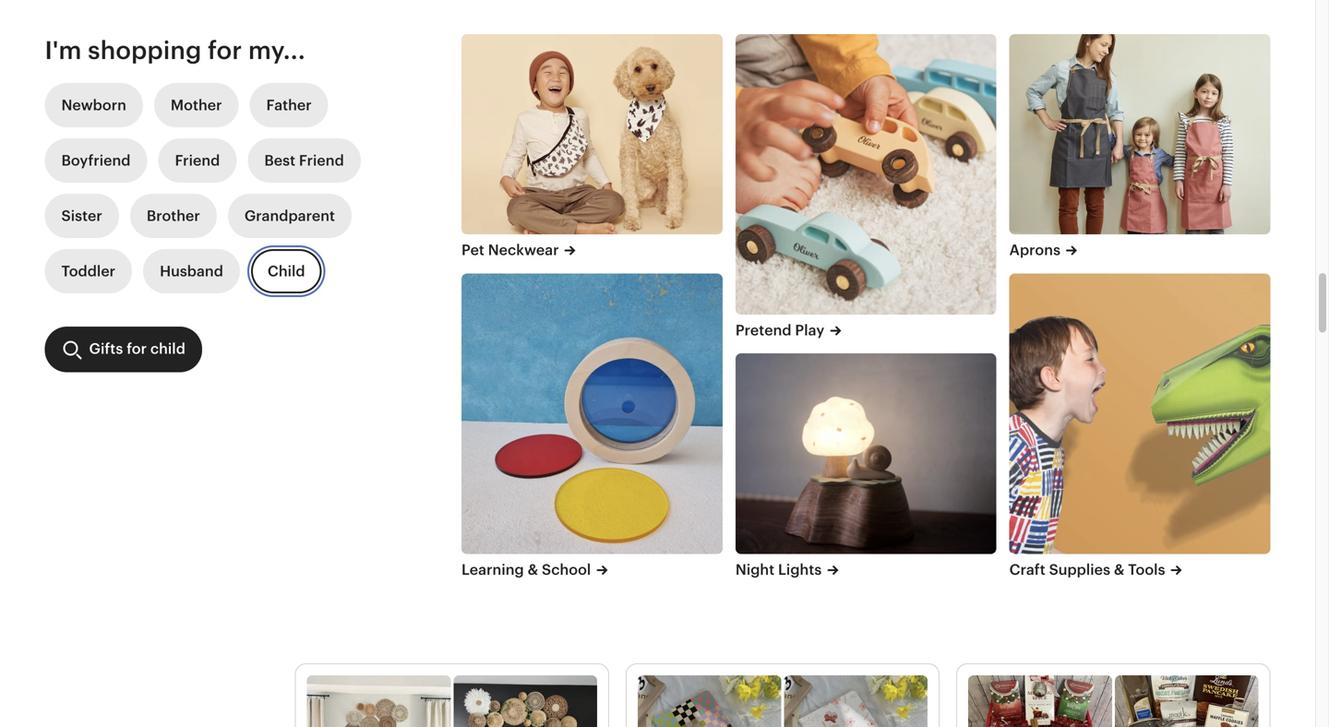 Task type: vqa. For each thing, say whether or not it's contained in the screenshot.
back
no



Task type: locate. For each thing, give the bounding box(es) containing it.
child
[[150, 341, 185, 357]]

friend right best
[[299, 152, 344, 169]]

my...
[[248, 36, 305, 65]]

1 horizontal spatial friend
[[299, 152, 344, 169]]

husband
[[160, 263, 223, 280]]

gifts for child link
[[45, 327, 202, 372]]

night lights
[[736, 562, 822, 578]]

night
[[736, 562, 775, 578]]

0 horizontal spatial friend
[[175, 152, 220, 169]]

tools
[[1128, 562, 1165, 578]]

learning
[[462, 562, 524, 578]]

1 friend from the left
[[175, 152, 220, 169]]

best
[[264, 152, 295, 169]]

0 horizontal spatial for
[[127, 341, 147, 357]]

the tree on the mountain top  night light wood image
[[736, 354, 997, 554]]

for left my...
[[208, 36, 242, 65]]

toddler
[[61, 263, 115, 280]]

1 & from the left
[[528, 562, 538, 578]]

gifts for child
[[89, 341, 185, 357]]

friend down mother
[[175, 152, 220, 169]]

grandparent
[[244, 208, 335, 224]]

craft supplies & tools link
[[1010, 560, 1271, 580]]

father
[[266, 97, 312, 114]]

learning & school
[[462, 562, 591, 578]]

best friend
[[264, 152, 344, 169]]

& left the school
[[528, 562, 538, 578]]

1 horizontal spatial &
[[1114, 562, 1125, 578]]

play
[[795, 322, 825, 339]]

&
[[528, 562, 538, 578], [1114, 562, 1125, 578]]

shopping
[[88, 36, 202, 65]]

0 horizontal spatial &
[[528, 562, 538, 578]]

child
[[268, 263, 305, 280]]

2 & from the left
[[1114, 562, 1125, 578]]

sister
[[61, 208, 102, 224]]

for right gifts
[[127, 341, 147, 357]]

for
[[208, 36, 242, 65], [127, 341, 147, 357]]

0 vertical spatial for
[[208, 36, 242, 65]]

learning & school link
[[462, 560, 723, 580]]

1 vertical spatial for
[[127, 341, 147, 357]]

friend
[[175, 152, 220, 169], [299, 152, 344, 169]]

& left tools
[[1114, 562, 1125, 578]]



Task type: describe. For each thing, give the bounding box(es) containing it.
1 horizontal spatial for
[[208, 36, 242, 65]]

mother
[[171, 97, 222, 114]]

pretend
[[736, 322, 792, 339]]

craft supplies & tools
[[1010, 562, 1165, 578]]

brother
[[147, 208, 200, 224]]

newborn
[[61, 97, 126, 114]]

2 friend from the left
[[299, 152, 344, 169]]

neckwear
[[488, 242, 559, 259]]

kids craft & cooking apron | artifact - handmade in omaha image
[[1010, 34, 1271, 235]]

for inside 'gifts for child' link
[[127, 341, 147, 357]]

supplies
[[1049, 562, 1111, 578]]

wooden kaleidoscope acrylic colour lens set, flowerscope and kaleidoscope spare part and supply set image
[[462, 274, 723, 554]]

school
[[542, 562, 591, 578]]

matching dog and owner outfits, hooman and me, dog bandana, fanny pack for dog owner, dog owner matching, cute fanny pack, cute bandana image
[[462, 34, 723, 235]]

lights
[[778, 562, 822, 578]]

gifts
[[89, 341, 123, 357]]

build a terrible t-rex dinosaur head image
[[1010, 274, 1271, 554]]

i'm
[[45, 36, 82, 65]]

aprons
[[1010, 242, 1061, 259]]

pet
[[462, 242, 485, 259]]

aprons link
[[1010, 240, 1271, 261]]

pretend play link
[[736, 320, 997, 341]]

i'm shopping for my...
[[45, 36, 305, 65]]

baby boy gift personalized, wooden cars toys, custom present keepsake, birthday gift for toddlers, cars with names for kids, first christmas image
[[736, 34, 997, 315]]

pet neckwear link
[[462, 240, 723, 261]]

pet neckwear
[[462, 242, 559, 259]]

craft
[[1010, 562, 1046, 578]]

pretend play
[[736, 322, 825, 339]]

night lights link
[[736, 560, 997, 580]]

boyfriend
[[61, 152, 131, 169]]



